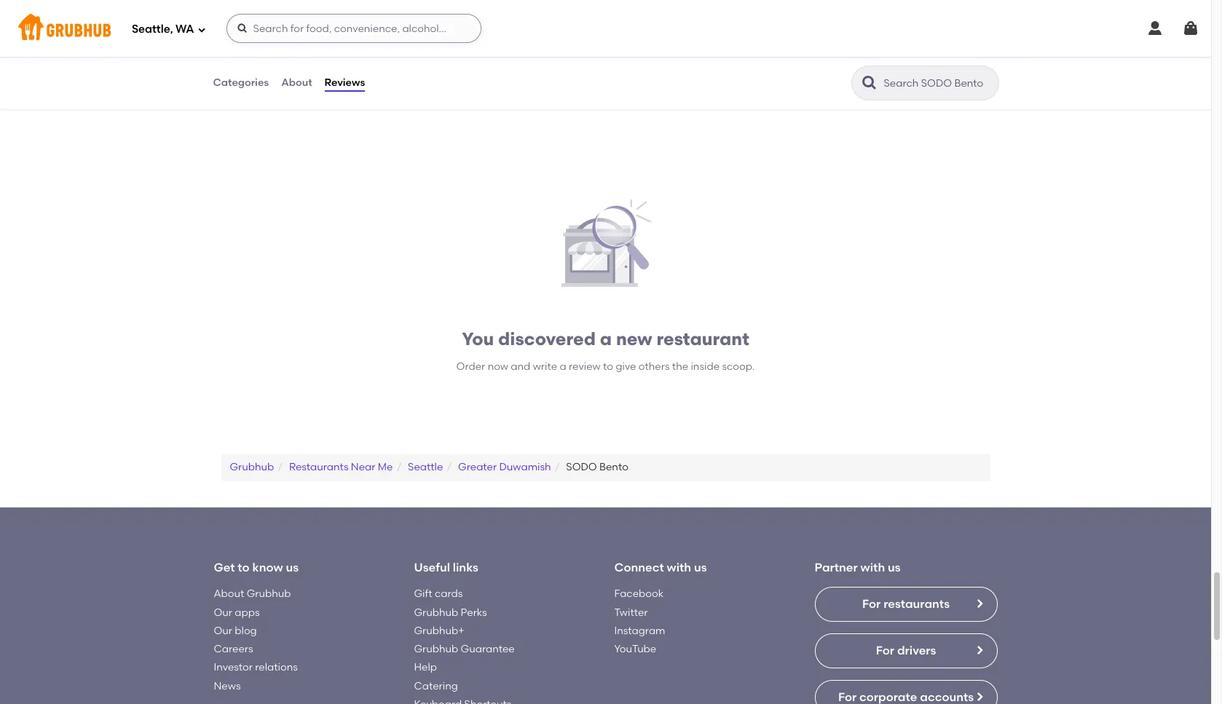 Task type: locate. For each thing, give the bounding box(es) containing it.
drivers
[[897, 644, 936, 658]]

a
[[600, 328, 612, 350], [560, 361, 566, 373]]

right image up right icon
[[973, 598, 985, 610]]

partner with us
[[815, 561, 901, 574]]

min
[[261, 50, 277, 60], [521, 50, 537, 60], [782, 50, 798, 60]]

restaurants near me link
[[289, 461, 393, 474]]

3 us from the left
[[888, 561, 901, 574]]

svg image right wa
[[197, 25, 206, 34]]

0 vertical spatial a
[[600, 328, 612, 350]]

the
[[672, 361, 688, 373]]

30–45
[[233, 50, 259, 60], [754, 50, 780, 60]]

subscription pass image
[[233, 31, 248, 43]]

us up for restaurants
[[888, 561, 901, 574]]

1 horizontal spatial ratings
[[683, 65, 718, 78]]

0 horizontal spatial us
[[286, 561, 299, 574]]

30–45 up $3.99
[[233, 50, 259, 60]]

1 vertical spatial about
[[214, 588, 244, 600]]

0 horizontal spatial a
[[560, 361, 566, 373]]

search icon image
[[861, 74, 878, 92]]

delivery right $1.49
[[515, 62, 548, 73]]

1 horizontal spatial svg image
[[236, 23, 248, 34]]

youtube link
[[614, 643, 656, 656]]

grubhub left restaurants
[[230, 461, 274, 474]]

delivery inside 30–45 min $3.99 delivery
[[257, 62, 290, 73]]

3 ratings from the left
[[943, 65, 978, 78]]

30–45 min $4.49 delivery
[[754, 50, 810, 73]]

1 horizontal spatial pizza
[[316, 12, 346, 26]]

svg image up 30–45 min $3.99 delivery
[[236, 23, 248, 34]]

ratings for 14 ratings
[[423, 65, 457, 78]]

about inside about grubhub our apps our blog careers investor relations news
[[214, 588, 244, 600]]

ratings
[[423, 65, 457, 78], [683, 65, 718, 78], [943, 65, 978, 78]]

2 delivery from the left
[[515, 62, 548, 73]]

svg image left svg icon
[[1146, 20, 1164, 37]]

grubhub link
[[230, 461, 274, 474]]

blog
[[235, 625, 257, 637]]

about down 30–45 min $3.99 delivery
[[281, 76, 312, 89]]

grubhub perks link
[[414, 606, 487, 619]]

3 delivery from the left
[[777, 62, 810, 73]]

2 our from the top
[[214, 625, 232, 637]]

right image down right icon
[[973, 691, 985, 703]]

0 horizontal spatial about
[[214, 588, 244, 600]]

gift
[[414, 588, 432, 600]]

pizza
[[316, 12, 346, 26], [254, 31, 275, 41]]

2 horizontal spatial us
[[888, 561, 901, 574]]

1 with from the left
[[667, 561, 691, 574]]

with
[[667, 561, 691, 574], [861, 561, 885, 574]]

investor
[[214, 662, 253, 674]]

little
[[233, 12, 263, 26]]

2 horizontal spatial delivery
[[777, 62, 810, 73]]

right image
[[973, 598, 985, 610], [973, 691, 985, 703]]

30–45 for 14 ratings
[[233, 50, 259, 60]]

delivery right $3.99
[[257, 62, 290, 73]]

0 horizontal spatial delivery
[[257, 62, 290, 73]]

1 delivery from the left
[[257, 62, 290, 73]]

help link
[[414, 662, 437, 674]]

connect with us
[[614, 561, 707, 574]]

30–45 inside 30–45 min $4.49 delivery
[[754, 50, 780, 60]]

connect
[[614, 561, 664, 574]]

1 horizontal spatial 30–45
[[754, 50, 780, 60]]

about for about grubhub our apps our blog careers investor relations news
[[214, 588, 244, 600]]

give
[[616, 361, 636, 373]]

32
[[669, 65, 681, 78]]

guarantee
[[461, 643, 515, 656]]

1 right image from the top
[[973, 598, 985, 610]]

you
[[462, 328, 494, 350]]

min inside 30–45 min $3.99 delivery
[[261, 50, 277, 60]]

$1.49
[[494, 62, 513, 73]]

1 30–45 from the left
[[233, 50, 259, 60]]

grubhub+ link
[[414, 625, 464, 637]]

about inside button
[[281, 76, 312, 89]]

delivery
[[257, 62, 290, 73], [515, 62, 548, 73], [777, 62, 810, 73]]

useful links
[[414, 561, 478, 574]]

2 with from the left
[[861, 561, 885, 574]]

0 horizontal spatial 30–45
[[233, 50, 259, 60]]

1 ratings from the left
[[423, 65, 457, 78]]

svg image
[[1182, 20, 1200, 37]]

2 horizontal spatial svg image
[[1146, 20, 1164, 37]]

32 ratings
[[669, 65, 718, 78]]

perks
[[461, 606, 487, 619]]

discovered
[[498, 328, 596, 350]]

1 horizontal spatial us
[[694, 561, 707, 574]]

grubhub
[[230, 461, 274, 474], [247, 588, 291, 600], [414, 606, 458, 619], [414, 643, 458, 656]]

for restaurants link
[[815, 587, 997, 622]]

write
[[533, 361, 557, 373]]

1 horizontal spatial min
[[521, 50, 537, 60]]

us right connect
[[694, 561, 707, 574]]

know
[[252, 561, 283, 574]]

0 horizontal spatial with
[[667, 561, 691, 574]]

2 horizontal spatial ratings
[[943, 65, 978, 78]]

min inside the 25–40 min $1.49 delivery
[[521, 50, 537, 60]]

for down the partner with us
[[862, 597, 881, 611]]

news link
[[214, 680, 241, 692]]

seattle link
[[408, 461, 443, 474]]

grubhub+
[[414, 625, 464, 637]]

1 vertical spatial right image
[[973, 691, 985, 703]]

a right write in the left of the page
[[560, 361, 566, 373]]

0 horizontal spatial to
[[238, 561, 250, 574]]

1 our from the top
[[214, 606, 232, 619]]

pizza right subscription pass image
[[254, 31, 275, 41]]

with right connect
[[667, 561, 691, 574]]

0 horizontal spatial pizza
[[254, 31, 275, 41]]

wa
[[176, 22, 194, 35]]

0 horizontal spatial ratings
[[423, 65, 457, 78]]

0 vertical spatial pizza
[[316, 12, 346, 26]]

0 vertical spatial right image
[[973, 598, 985, 610]]

sodo
[[566, 461, 597, 474]]

ratings right 14
[[423, 65, 457, 78]]

ratings right 3
[[943, 65, 978, 78]]

1 vertical spatial for
[[876, 644, 894, 658]]

greater duwamish link
[[458, 461, 551, 474]]

0 vertical spatial our
[[214, 606, 232, 619]]

2 min from the left
[[521, 50, 537, 60]]

svg image
[[1146, 20, 1164, 37], [236, 23, 248, 34], [197, 25, 206, 34]]

useful
[[414, 561, 450, 574]]

1 vertical spatial a
[[560, 361, 566, 373]]

2 right image from the top
[[973, 691, 985, 703]]

new
[[616, 328, 652, 350]]

2 ratings from the left
[[683, 65, 718, 78]]

for left "drivers"
[[876, 644, 894, 658]]

about up our apps link
[[214, 588, 244, 600]]

grubhub down the "know"
[[247, 588, 291, 600]]

2 30–45 from the left
[[754, 50, 780, 60]]

help
[[414, 662, 437, 674]]

pizza right caesars
[[316, 12, 346, 26]]

0 vertical spatial about
[[281, 76, 312, 89]]

twitter
[[614, 606, 648, 619]]

main navigation navigation
[[0, 0, 1211, 57]]

delivery for 3 ratings
[[777, 62, 810, 73]]

reviews button
[[324, 57, 366, 109]]

min inside 30–45 min $4.49 delivery
[[782, 50, 798, 60]]

3 min from the left
[[782, 50, 798, 60]]

others
[[639, 361, 670, 373]]

our
[[214, 606, 232, 619], [214, 625, 232, 637]]

ratings right 32
[[683, 65, 718, 78]]

1 horizontal spatial delivery
[[515, 62, 548, 73]]

our up our blog link
[[214, 606, 232, 619]]

delivery inside 30–45 min $4.49 delivery
[[777, 62, 810, 73]]

delivery inside the 25–40 min $1.49 delivery
[[515, 62, 548, 73]]

gift cards link
[[414, 588, 463, 600]]

for inside for drivers link
[[876, 644, 894, 658]]

to right get
[[238, 561, 250, 574]]

to left give
[[603, 361, 613, 373]]

30–45 up $4.49
[[754, 50, 780, 60]]

links
[[453, 561, 478, 574]]

for inside for restaurants link
[[862, 597, 881, 611]]

30–45 min $3.99 delivery
[[233, 50, 290, 73]]

1 vertical spatial to
[[238, 561, 250, 574]]

us for connect with us
[[694, 561, 707, 574]]

30–45 inside 30–45 min $3.99 delivery
[[233, 50, 259, 60]]

star icon image
[[399, 49, 411, 61], [411, 49, 422, 61], [422, 49, 434, 61], [434, 49, 446, 61], [434, 49, 446, 61], [446, 49, 457, 61], [659, 49, 671, 61], [671, 49, 683, 61], [683, 49, 694, 61], [694, 49, 706, 61], [694, 49, 706, 61], [706, 49, 718, 61], [920, 49, 931, 61], [931, 49, 943, 61], [943, 49, 954, 61], [954, 49, 966, 61], [954, 49, 966, 61], [966, 49, 978, 61]]

us right the "know"
[[286, 561, 299, 574]]

ratings for 3 ratings
[[943, 65, 978, 78]]

0 horizontal spatial min
[[261, 50, 277, 60]]

catering
[[414, 680, 458, 692]]

1 horizontal spatial about
[[281, 76, 312, 89]]

me
[[378, 461, 393, 474]]

for for for drivers
[[876, 644, 894, 658]]

14 ratings
[[411, 65, 457, 78]]

a up order now and write a review to give others the inside scoop.
[[600, 328, 612, 350]]

categories
[[213, 76, 269, 89]]

delivery right $4.49
[[777, 62, 810, 73]]

1 vertical spatial our
[[214, 625, 232, 637]]

careers link
[[214, 643, 253, 656]]

0 vertical spatial for
[[862, 597, 881, 611]]

inside
[[691, 361, 720, 373]]

1 min from the left
[[261, 50, 277, 60]]

our up careers link
[[214, 625, 232, 637]]

with right partner
[[861, 561, 885, 574]]

2 horizontal spatial min
[[782, 50, 798, 60]]

delivery for 14 ratings
[[257, 62, 290, 73]]

get
[[214, 561, 235, 574]]

1 vertical spatial pizza
[[254, 31, 275, 41]]

bento
[[599, 461, 628, 474]]

Search for food, convenience, alcohol... search field
[[226, 14, 481, 43]]

2 us from the left
[[694, 561, 707, 574]]

min for 32 ratings
[[521, 50, 537, 60]]

facebook link
[[614, 588, 664, 600]]

1 horizontal spatial to
[[603, 361, 613, 373]]

apps
[[235, 606, 260, 619]]

scoop.
[[722, 361, 755, 373]]

1 horizontal spatial with
[[861, 561, 885, 574]]

our apps link
[[214, 606, 260, 619]]

25–40 min $1.49 delivery
[[494, 50, 548, 73]]

little caesars pizza
[[233, 12, 346, 26]]



Task type: vqa. For each thing, say whether or not it's contained in the screenshot.
the others
yes



Task type: describe. For each thing, give the bounding box(es) containing it.
us for partner with us
[[888, 561, 901, 574]]

now
[[488, 361, 508, 373]]

1 horizontal spatial a
[[600, 328, 612, 350]]

ratings for 32 ratings
[[683, 65, 718, 78]]

0 horizontal spatial svg image
[[197, 25, 206, 34]]

greater
[[458, 461, 497, 474]]

instagram
[[614, 625, 665, 637]]

1 us from the left
[[286, 561, 299, 574]]

partner
[[815, 561, 858, 574]]

grubhub image
[[558, 197, 654, 293]]

right image inside for restaurants link
[[973, 598, 985, 610]]

news
[[214, 680, 241, 692]]

seattle,
[[132, 22, 173, 35]]

grubhub down the grubhub+
[[414, 643, 458, 656]]

min for 3 ratings
[[782, 50, 798, 60]]

youtube
[[614, 643, 656, 656]]

restaurants near me
[[289, 461, 393, 474]]

investor relations link
[[214, 662, 298, 674]]

about button
[[281, 57, 313, 109]]

reviews
[[325, 76, 365, 89]]

0 vertical spatial to
[[603, 361, 613, 373]]

3 ratings
[[935, 65, 978, 78]]

$3.99
[[233, 62, 255, 73]]

twitter link
[[614, 606, 648, 619]]

sodo bento
[[566, 461, 628, 474]]

you discovered a new restaurant
[[462, 328, 749, 350]]

grubhub down gift cards "link"
[[414, 606, 458, 619]]

order
[[456, 361, 485, 373]]

facebook
[[614, 588, 664, 600]]

careers
[[214, 643, 253, 656]]

instagram link
[[614, 625, 665, 637]]

right image
[[973, 645, 985, 656]]

and
[[511, 361, 530, 373]]

for for for restaurants
[[862, 597, 881, 611]]

gift cards grubhub perks grubhub+ grubhub guarantee help catering
[[414, 588, 515, 692]]

14
[[411, 65, 420, 78]]

little caesars pizza link
[[233, 11, 457, 28]]

Search SODO Bento search field
[[882, 76, 994, 90]]

3
[[935, 65, 941, 78]]

with for partner
[[861, 561, 885, 574]]

our blog link
[[214, 625, 257, 637]]

about grubhub link
[[214, 588, 291, 600]]

about grubhub our apps our blog careers investor relations news
[[214, 588, 298, 692]]

grubhub guarantee link
[[414, 643, 515, 656]]

25–40
[[494, 50, 519, 60]]

min for 14 ratings
[[261, 50, 277, 60]]

seattle, wa
[[132, 22, 194, 35]]

order now and write a review to give others the inside scoop.
[[456, 361, 755, 373]]

restaurants
[[884, 597, 950, 611]]

categories button
[[212, 57, 270, 109]]

review
[[569, 361, 601, 373]]

relations
[[255, 662, 298, 674]]

grubhub inside about grubhub our apps our blog careers investor relations news
[[247, 588, 291, 600]]

seattle
[[408, 461, 443, 474]]

greater duwamish
[[458, 461, 551, 474]]

restaurant
[[657, 328, 749, 350]]

near
[[351, 461, 375, 474]]

for restaurants
[[862, 597, 950, 611]]

cards
[[435, 588, 463, 600]]

duwamish
[[499, 461, 551, 474]]

$4.49
[[754, 62, 775, 73]]

facebook twitter instagram youtube
[[614, 588, 665, 656]]

caesars
[[265, 12, 313, 26]]

restaurants
[[289, 461, 349, 474]]

for drivers
[[876, 644, 936, 658]]

about for about
[[281, 76, 312, 89]]

catering link
[[414, 680, 458, 692]]

30–45 for 3 ratings
[[754, 50, 780, 60]]

delivery for 32 ratings
[[515, 62, 548, 73]]

for drivers link
[[815, 634, 997, 669]]

get to know us
[[214, 561, 299, 574]]

with for connect
[[667, 561, 691, 574]]



